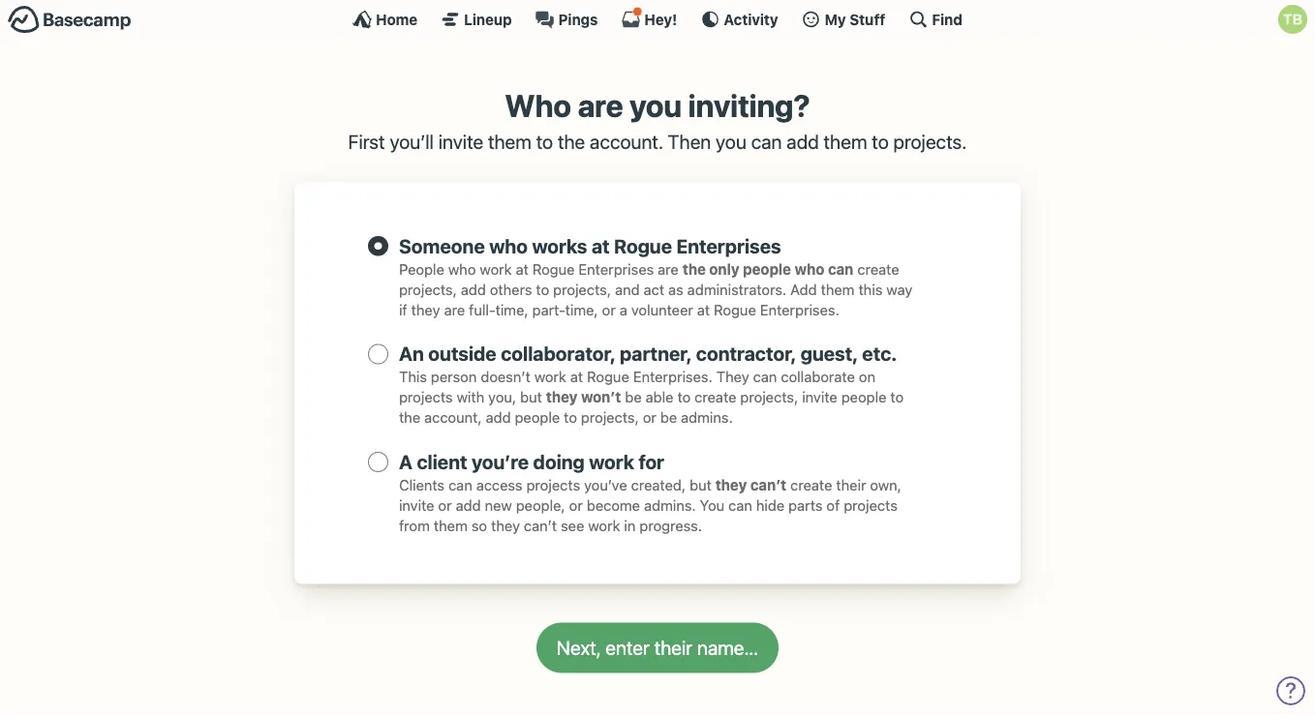 Task type: describe. For each thing, give the bounding box(es) containing it.
next, enter their name… link
[[536, 623, 779, 674]]

pings
[[558, 11, 598, 28]]

stuff
[[850, 11, 886, 28]]

projects.
[[893, 130, 967, 153]]

2 horizontal spatial are
[[658, 260, 679, 277]]

they
[[716, 369, 749, 385]]

at inside this person doesn't work at rogue enterprises. they can collaborate on projects with you, but
[[570, 369, 583, 385]]

volunteer
[[631, 301, 693, 318]]

first
[[348, 130, 385, 153]]

own,
[[870, 477, 902, 494]]

administrators.
[[687, 281, 787, 298]]

with
[[457, 389, 484, 406]]

lineup link
[[441, 10, 512, 29]]

work up others
[[480, 260, 512, 277]]

add
[[790, 281, 817, 298]]

etc.
[[862, 342, 897, 365]]

to left projects.
[[872, 130, 889, 153]]

my stuff
[[825, 11, 886, 28]]

they left "won't"
[[546, 389, 578, 406]]

enterprises for works
[[676, 234, 781, 257]]

name…
[[697, 637, 758, 660]]

home link
[[353, 10, 418, 29]]

a client you're doing work for
[[399, 451, 664, 473]]

can't inside create their own, invite or add new people, or become admins. you can hide parts of projects from them so they can't see work in progress.
[[524, 517, 557, 534]]

works
[[532, 234, 587, 257]]

1 vertical spatial their
[[654, 637, 693, 660]]

account,
[[424, 409, 482, 426]]

at up people who work at rogue enterprises are the only people who can
[[592, 234, 610, 257]]

activity
[[724, 11, 778, 28]]

create for a client you're doing work for
[[790, 477, 832, 494]]

0 vertical spatial can't
[[750, 477, 787, 494]]

or inside create projects, add others to projects, and act as administrators. add them this way if they are full-time, part-time, or a volunteer at rogue enterprises.
[[602, 301, 616, 318]]

an
[[399, 342, 424, 365]]

are inside create projects, add others to projects, and act as administrators. add them this way if they are full-time, part-time, or a volunteer at rogue enterprises.
[[444, 301, 465, 318]]

be able to create projects, invite people to the account, add people to projects, or be admins.
[[399, 389, 904, 426]]

new
[[485, 497, 512, 514]]

you,
[[488, 389, 516, 406]]

they inside create their own, invite or add new people, or become admins. you can hide parts of projects from them so they can't see work in progress.
[[491, 517, 520, 534]]

as
[[668, 281, 683, 298]]

partner,
[[620, 342, 692, 365]]

invite inside the "who are you inviting? first you'll invite them to the account. then you can add them to projects."
[[438, 130, 483, 153]]

1 vertical spatial be
[[660, 409, 677, 426]]

projects inside this person doesn't work at rogue enterprises. they can collaborate on projects with you, but
[[399, 389, 453, 406]]

guest,
[[801, 342, 858, 365]]

2 horizontal spatial who
[[795, 260, 825, 277]]

them inside create their own, invite or add new people, or become admins. you can hide parts of projects from them so they can't see work in progress.
[[434, 517, 468, 534]]

created,
[[631, 477, 686, 494]]

0 horizontal spatial you
[[629, 87, 682, 124]]

rogue inside create projects, add others to projects, and act as administrators. add them this way if they are full-time, part-time, or a volunteer at rogue enterprises.
[[714, 301, 756, 318]]

can inside the "who are you inviting? first you'll invite them to the account. then you can add them to projects."
[[751, 130, 782, 153]]

them left projects.
[[824, 130, 867, 153]]

0 vertical spatial people
[[743, 260, 791, 277]]

an outside collaborator, partner, contractor, guest, etc.
[[399, 342, 897, 365]]

activity link
[[700, 10, 778, 29]]

parts
[[789, 497, 823, 514]]

collaborator,
[[501, 342, 616, 365]]

can up guest,
[[828, 260, 854, 277]]

won't
[[581, 389, 621, 406]]

who are you inviting? first you'll invite them to the account. then you can add them to projects.
[[348, 87, 967, 153]]

of
[[827, 497, 840, 514]]

a
[[399, 451, 413, 473]]

can down client
[[448, 477, 472, 494]]

them inside create projects, add others to projects, and act as administrators. add them this way if they are full-time, part-time, or a volunteer at rogue enterprises.
[[821, 281, 855, 298]]

the inside the be able to create projects, invite people to the account, add people to projects, or be admins.
[[399, 409, 420, 426]]

this
[[399, 369, 427, 385]]

add inside the be able to create projects, invite people to the account, add people to projects, or be admins.
[[486, 409, 511, 426]]

create projects, add others to projects, and act as administrators. add them this way if they are full-time, part-time, or a volunteer at rogue enterprises.
[[399, 260, 912, 318]]

the inside the "who are you inviting? first you'll invite them to the account. then you can add them to projects."
[[558, 130, 585, 153]]

clients
[[399, 477, 445, 494]]

create their own, invite or add new people, or become admins. you can hide parts of projects from them so they can't see work in progress.
[[399, 477, 902, 534]]

but inside this person doesn't work at rogue enterprises. they can collaborate on projects with you, but
[[520, 389, 542, 406]]

people,
[[516, 497, 565, 514]]

if
[[399, 301, 407, 318]]

person
[[431, 369, 477, 385]]

part-
[[532, 301, 565, 318]]

doesn't
[[481, 369, 530, 385]]

1 vertical spatial projects
[[526, 477, 580, 494]]

hey!
[[644, 11, 677, 28]]

projects, down people
[[399, 281, 457, 298]]

a
[[620, 301, 627, 318]]

1 vertical spatial people
[[841, 389, 887, 406]]

enterprises. inside create projects, add others to projects, and act as administrators. add them this way if they are full-time, part-time, or a volunteer at rogue enterprises.
[[760, 301, 839, 318]]

1 horizontal spatial you
[[716, 130, 747, 153]]

so
[[471, 517, 487, 534]]

switch accounts image
[[8, 5, 132, 35]]

create for someone who works at rogue enterprises
[[857, 260, 899, 277]]

you
[[700, 497, 725, 514]]

find button
[[909, 10, 963, 29]]

projects, down they
[[740, 389, 798, 406]]

to down they won't
[[564, 409, 577, 426]]

admins. inside the be able to create projects, invite people to the account, add people to projects, or be admins.
[[681, 409, 733, 426]]

next,
[[557, 637, 601, 660]]

doing
[[533, 451, 585, 473]]

you'll
[[390, 130, 434, 153]]

admins. inside create their own, invite or add new people, or become admins. you can hide parts of projects from them so they can't see work in progress.
[[644, 497, 696, 514]]

account.
[[590, 130, 663, 153]]

0 vertical spatial be
[[625, 389, 642, 406]]

people who work at rogue enterprises are the only people who can
[[399, 260, 854, 277]]

someone who works at rogue enterprises
[[399, 234, 781, 257]]

to down etc. on the right
[[890, 389, 904, 406]]

create inside the be able to create projects, invite people to the account, add people to projects, or be admins.
[[695, 389, 736, 406]]



Task type: vqa. For each thing, say whether or not it's contained in the screenshot.


Task type: locate. For each thing, give the bounding box(es) containing it.
their right 'enter'
[[654, 637, 693, 660]]

1 horizontal spatial the
[[558, 130, 585, 153]]

invite up the 'from' on the left
[[399, 497, 434, 514]]

2 vertical spatial projects
[[844, 497, 898, 514]]

time, left a
[[565, 301, 598, 318]]

tim burton image
[[1278, 5, 1307, 34]]

0 vertical spatial but
[[520, 389, 542, 406]]

create up this
[[857, 260, 899, 277]]

1 horizontal spatial be
[[660, 409, 677, 426]]

to up part-
[[536, 281, 549, 298]]

0 horizontal spatial their
[[654, 637, 693, 660]]

my
[[825, 11, 846, 28]]

hide
[[756, 497, 785, 514]]

see
[[561, 517, 584, 534]]

1 horizontal spatial who
[[489, 234, 528, 257]]

1 horizontal spatial can't
[[750, 477, 787, 494]]

1 horizontal spatial their
[[836, 477, 866, 494]]

1 vertical spatial you
[[716, 130, 747, 153]]

act
[[644, 281, 664, 298]]

are up as
[[658, 260, 679, 277]]

2 time, from the left
[[565, 301, 598, 318]]

invite inside the be able to create projects, invite people to the account, add people to projects, or be admins.
[[802, 389, 837, 406]]

access
[[476, 477, 523, 494]]

enterprises.
[[760, 301, 839, 318], [633, 369, 713, 385]]

someone
[[399, 234, 485, 257]]

you up account. at the top of page
[[629, 87, 682, 124]]

are inside the "who are you inviting? first you'll invite them to the account. then you can add them to projects."
[[578, 87, 623, 124]]

1 vertical spatial enterprises.
[[633, 369, 713, 385]]

can inside create their own, invite or add new people, or become admins. you can hide parts of projects from them so they can't see work in progress.
[[728, 497, 752, 514]]

0 horizontal spatial but
[[520, 389, 542, 406]]

or inside the be able to create projects, invite people to the account, add people to projects, or be admins.
[[643, 409, 656, 426]]

who down someone
[[448, 260, 476, 277]]

0 horizontal spatial enterprises
[[579, 260, 654, 277]]

2 vertical spatial are
[[444, 301, 465, 318]]

their inside create their own, invite or add new people, or become admins. you can hide parts of projects from them so they can't see work in progress.
[[836, 477, 866, 494]]

2 horizontal spatial people
[[841, 389, 887, 406]]

they down new
[[491, 517, 520, 534]]

1 horizontal spatial are
[[578, 87, 623, 124]]

can down contractor,
[[753, 369, 777, 385]]

who
[[505, 87, 571, 124]]

enterprises up only
[[676, 234, 781, 257]]

1 horizontal spatial enterprises
[[676, 234, 781, 257]]

0 vertical spatial their
[[836, 477, 866, 494]]

1 vertical spatial invite
[[802, 389, 837, 406]]

0 vertical spatial enterprises.
[[760, 301, 839, 318]]

enterprises. up able
[[633, 369, 713, 385]]

1 time, from the left
[[495, 301, 528, 318]]

they won't
[[546, 389, 621, 406]]

can down inviting?
[[751, 130, 782, 153]]

create
[[857, 260, 899, 277], [695, 389, 736, 406], [790, 477, 832, 494]]

work inside this person doesn't work at rogue enterprises. they can collaborate on projects with you, but
[[534, 369, 566, 385]]

pings button
[[535, 10, 598, 29]]

to down who
[[536, 130, 553, 153]]

rogue up people who work at rogue enterprises are the only people who can
[[614, 234, 672, 257]]

they inside create projects, add others to projects, and act as administrators. add them this way if they are full-time, part-time, or a volunteer at rogue enterprises.
[[411, 301, 440, 318]]

to
[[536, 130, 553, 153], [872, 130, 889, 153], [536, 281, 549, 298], [677, 389, 691, 406], [890, 389, 904, 406], [564, 409, 577, 426]]

hey! button
[[621, 7, 677, 29]]

progress.
[[640, 517, 702, 534]]

create inside create projects, add others to projects, and act as administrators. add them this way if they are full-time, part-time, or a volunteer at rogue enterprises.
[[857, 260, 899, 277]]

enterprises. inside this person doesn't work at rogue enterprises. they can collaborate on projects with you, but
[[633, 369, 713, 385]]

from
[[399, 517, 430, 534]]

0 vertical spatial you
[[629, 87, 682, 124]]

projects, up part-
[[553, 281, 611, 298]]

home
[[376, 11, 418, 28]]

1 horizontal spatial projects
[[526, 477, 580, 494]]

create up parts
[[790, 477, 832, 494]]

2 horizontal spatial create
[[857, 260, 899, 277]]

0 horizontal spatial people
[[515, 409, 560, 426]]

add down inviting?
[[787, 130, 819, 153]]

2 vertical spatial people
[[515, 409, 560, 426]]

1 vertical spatial the
[[683, 260, 706, 277]]

be down able
[[660, 409, 677, 426]]

1 horizontal spatial create
[[790, 477, 832, 494]]

0 vertical spatial create
[[857, 260, 899, 277]]

0 vertical spatial enterprises
[[676, 234, 781, 257]]

1 horizontal spatial time,
[[565, 301, 598, 318]]

enterprises up and at the top left of page
[[579, 260, 654, 277]]

but up you
[[690, 477, 712, 494]]

1 vertical spatial but
[[690, 477, 712, 494]]

0 horizontal spatial be
[[625, 389, 642, 406]]

rogue up "won't"
[[587, 369, 629, 385]]

contractor,
[[696, 342, 796, 365]]

client
[[417, 451, 467, 473]]

be
[[625, 389, 642, 406], [660, 409, 677, 426]]

only
[[709, 260, 739, 277]]

can't
[[750, 477, 787, 494], [524, 517, 557, 534]]

next, enter their name…
[[557, 637, 758, 660]]

add down you,
[[486, 409, 511, 426]]

0 horizontal spatial create
[[695, 389, 736, 406]]

admins.
[[681, 409, 733, 426], [644, 497, 696, 514]]

add up full-
[[461, 281, 486, 298]]

at up others
[[516, 260, 529, 277]]

or
[[602, 301, 616, 318], [643, 409, 656, 426], [438, 497, 452, 514], [569, 497, 583, 514]]

they up you
[[715, 477, 747, 494]]

become
[[587, 497, 640, 514]]

0 horizontal spatial enterprises.
[[633, 369, 713, 385]]

who up others
[[489, 234, 528, 257]]

projects down doing
[[526, 477, 580, 494]]

1 vertical spatial create
[[695, 389, 736, 406]]

lineup
[[464, 11, 512, 28]]

invite right you'll
[[438, 130, 483, 153]]

projects down this
[[399, 389, 453, 406]]

0 horizontal spatial are
[[444, 301, 465, 318]]

their up "of"
[[836, 477, 866, 494]]

0 horizontal spatial who
[[448, 260, 476, 277]]

1 horizontal spatial enterprises.
[[760, 301, 839, 318]]

create inside create their own, invite or add new people, or become admins. you can hide parts of projects from them so they can't see work in progress.
[[790, 477, 832, 494]]

time,
[[495, 301, 528, 318], [565, 301, 598, 318]]

0 horizontal spatial can't
[[524, 517, 557, 534]]

2 horizontal spatial projects
[[844, 497, 898, 514]]

the
[[558, 130, 585, 153], [683, 260, 706, 277], [399, 409, 420, 426]]

2 vertical spatial the
[[399, 409, 420, 426]]

to right able
[[677, 389, 691, 406]]

1 horizontal spatial but
[[690, 477, 712, 494]]

rogue inside this person doesn't work at rogue enterprises. they can collaborate on projects with you, but
[[587, 369, 629, 385]]

0 vertical spatial are
[[578, 87, 623, 124]]

or left a
[[602, 301, 616, 318]]

add inside create projects, add others to projects, and act as administrators. add them this way if they are full-time, part-time, or a volunteer at rogue enterprises.
[[461, 281, 486, 298]]

0 horizontal spatial invite
[[399, 497, 434, 514]]

them left this
[[821, 281, 855, 298]]

0 horizontal spatial the
[[399, 409, 420, 426]]

can inside this person doesn't work at rogue enterprises. they can collaborate on projects with you, but
[[753, 369, 777, 385]]

who for works
[[489, 234, 528, 257]]

be left able
[[625, 389, 642, 406]]

enterprises. down add
[[760, 301, 839, 318]]

inviting?
[[688, 87, 810, 124]]

0 horizontal spatial projects
[[399, 389, 453, 406]]

add inside create their own, invite or add new people, or become admins. you can hide parts of projects from them so they can't see work in progress.
[[456, 497, 481, 514]]

0 vertical spatial the
[[558, 130, 585, 153]]

them down who
[[488, 130, 532, 153]]

1 vertical spatial can't
[[524, 517, 557, 534]]

time, down others
[[495, 301, 528, 318]]

1 vertical spatial admins.
[[644, 497, 696, 514]]

rogue down administrators.
[[714, 301, 756, 318]]

main element
[[0, 0, 1315, 38]]

projects,
[[399, 281, 457, 298], [553, 281, 611, 298], [740, 389, 798, 406], [581, 409, 639, 426]]

projects inside create their own, invite or add new people, or become admins. you can hide parts of projects from them so they can't see work in progress.
[[844, 497, 898, 514]]

at inside create projects, add others to projects, and act as administrators. add them this way if they are full-time, part-time, or a volunteer at rogue enterprises.
[[697, 301, 710, 318]]

can
[[751, 130, 782, 153], [828, 260, 854, 277], [753, 369, 777, 385], [448, 477, 472, 494], [728, 497, 752, 514]]

you down inviting?
[[716, 130, 747, 153]]

or down clients
[[438, 497, 452, 514]]

to inside create projects, add others to projects, and act as administrators. add them this way if they are full-time, part-time, or a volunteer at rogue enterprises.
[[536, 281, 549, 298]]

you
[[629, 87, 682, 124], [716, 130, 747, 153]]

on
[[859, 369, 876, 385]]

create down they
[[695, 389, 736, 406]]

the down this
[[399, 409, 420, 426]]

admins. down they
[[681, 409, 733, 426]]

can right you
[[728, 497, 752, 514]]

are
[[578, 87, 623, 124], [658, 260, 679, 277], [444, 301, 465, 318]]

but
[[520, 389, 542, 406], [690, 477, 712, 494]]

rogue down works
[[532, 260, 575, 277]]

you're
[[472, 451, 529, 473]]

or up see
[[569, 497, 583, 514]]

are left full-
[[444, 301, 465, 318]]

who
[[489, 234, 528, 257], [448, 260, 476, 277], [795, 260, 825, 277]]

or down able
[[643, 409, 656, 426]]

add inside the "who are you inviting? first you'll invite them to the account. then you can add them to projects."
[[787, 130, 819, 153]]

invite down collaborate at the bottom right
[[802, 389, 837, 406]]

my stuff button
[[801, 10, 886, 29]]

rogue
[[614, 234, 672, 257], [532, 260, 575, 277], [714, 301, 756, 318], [587, 369, 629, 385]]

2 vertical spatial create
[[790, 477, 832, 494]]

full-
[[469, 301, 495, 318]]

1 horizontal spatial people
[[743, 260, 791, 277]]

0 vertical spatial admins.
[[681, 409, 733, 426]]

the down who
[[558, 130, 585, 153]]

1 vertical spatial are
[[658, 260, 679, 277]]

find
[[932, 11, 963, 28]]

work inside create their own, invite or add new people, or become admins. you can hide parts of projects from them so they can't see work in progress.
[[588, 517, 620, 534]]

enterprises for work
[[579, 260, 654, 277]]

invite
[[438, 130, 483, 153], [802, 389, 837, 406], [399, 497, 434, 514]]

this person doesn't work at rogue enterprises. they can collaborate on projects with you, but
[[399, 369, 876, 406]]

you've
[[584, 477, 627, 494]]

1 horizontal spatial invite
[[438, 130, 483, 153]]

then
[[668, 130, 711, 153]]

people down on
[[841, 389, 887, 406]]

they right if
[[411, 301, 440, 318]]

for
[[639, 451, 664, 473]]

they
[[411, 301, 440, 318], [546, 389, 578, 406], [715, 477, 747, 494], [491, 517, 520, 534]]

can't up hide
[[750, 477, 787, 494]]

add up so at the bottom left of the page
[[456, 497, 481, 514]]

projects, down "won't"
[[581, 409, 639, 426]]

in
[[624, 517, 636, 534]]

1 vertical spatial enterprises
[[579, 260, 654, 277]]

them left so at the bottom left of the page
[[434, 517, 468, 534]]

but right you,
[[520, 389, 542, 406]]

at down administrators.
[[697, 301, 710, 318]]

the up as
[[683, 260, 706, 277]]

work up you've
[[589, 451, 634, 473]]

enterprises
[[676, 234, 781, 257], [579, 260, 654, 277]]

them
[[488, 130, 532, 153], [824, 130, 867, 153], [821, 281, 855, 298], [434, 517, 468, 534]]

outside
[[428, 342, 497, 365]]

invite inside create their own, invite or add new people, or become admins. you can hide parts of projects from them so they can't see work in progress.
[[399, 497, 434, 514]]

projects down own,
[[844, 497, 898, 514]]

who for work
[[448, 260, 476, 277]]

this
[[859, 281, 883, 298]]

enter
[[606, 637, 650, 660]]

work down collaborator,
[[534, 369, 566, 385]]

people down you,
[[515, 409, 560, 426]]

and
[[615, 281, 640, 298]]

way
[[886, 281, 912, 298]]

work
[[480, 260, 512, 277], [534, 369, 566, 385], [589, 451, 634, 473], [588, 517, 620, 534]]

0 horizontal spatial time,
[[495, 301, 528, 318]]

can't down the people,
[[524, 517, 557, 534]]

admins. up the progress.
[[644, 497, 696, 514]]

people up administrators.
[[743, 260, 791, 277]]

projects
[[399, 389, 453, 406], [526, 477, 580, 494], [844, 497, 898, 514]]

at up they won't
[[570, 369, 583, 385]]

0 vertical spatial projects
[[399, 389, 453, 406]]

2 horizontal spatial the
[[683, 260, 706, 277]]

clients can access projects you've created, but they can't
[[399, 477, 787, 494]]

2 horizontal spatial invite
[[802, 389, 837, 406]]

add
[[787, 130, 819, 153], [461, 281, 486, 298], [486, 409, 511, 426], [456, 497, 481, 514]]

0 vertical spatial invite
[[438, 130, 483, 153]]

collaborate
[[781, 369, 855, 385]]

able
[[646, 389, 674, 406]]

others
[[490, 281, 532, 298]]

people
[[399, 260, 444, 277]]

work down "become"
[[588, 517, 620, 534]]

are up account. at the top of page
[[578, 87, 623, 124]]

2 vertical spatial invite
[[399, 497, 434, 514]]

who up add
[[795, 260, 825, 277]]



